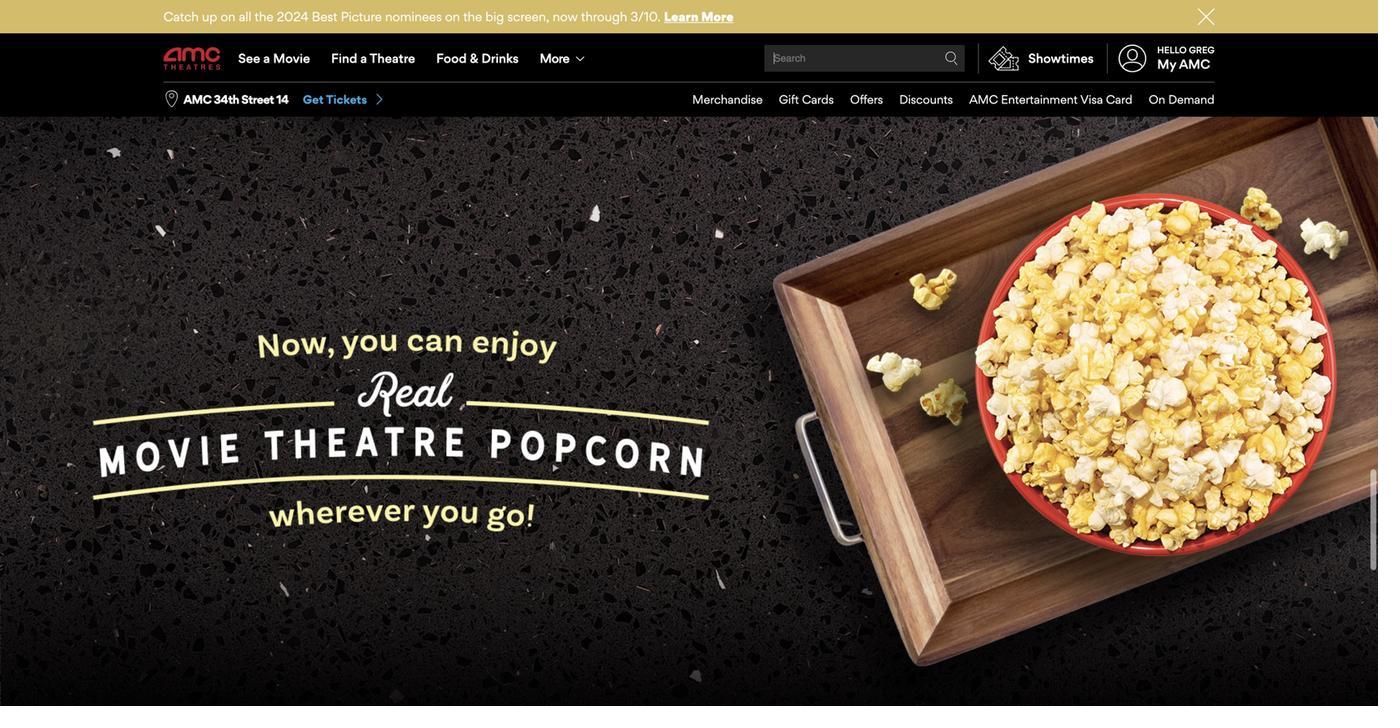 Task type: locate. For each thing, give the bounding box(es) containing it.
1 horizontal spatial more
[[701, 9, 734, 24]]

our down we
[[777, 18, 801, 38]]

menu
[[164, 35, 1215, 82], [676, 83, 1215, 117]]

drinks
[[482, 50, 519, 66]]

movie
[[273, 50, 310, 66]]

2 the from the left
[[463, 9, 482, 24]]

the
[[255, 9, 274, 24], [463, 9, 482, 24]]

1 horizontal spatial to
[[974, 18, 990, 38]]

& inside we remain committed to quality and innovation, from our dazzling silver screens to our irresistibly aromatic, rich & buttery popcorn.
[[809, 47, 820, 67]]

on right nominees
[[445, 9, 460, 24]]

1 horizontal spatial the
[[463, 9, 482, 24]]

gift
[[779, 92, 799, 107]]

a
[[263, 50, 270, 66], [360, 50, 367, 66]]

0 horizontal spatial the
[[255, 9, 274, 24]]

rich
[[777, 47, 805, 67]]

amc inside 'link'
[[969, 92, 998, 107]]

user profile image
[[1109, 45, 1156, 72]]

1 vertical spatial menu
[[676, 83, 1215, 117]]

amc 34th street 14 button
[[184, 91, 289, 108]]

card
[[1106, 92, 1133, 107]]

2024
[[277, 9, 309, 24]]

amc logo image
[[164, 47, 222, 70], [164, 47, 222, 70]]

and
[[1023, 0, 1051, 10]]

2 horizontal spatial amc
[[1179, 56, 1210, 72]]

on left all
[[221, 9, 236, 24]]

a right see
[[263, 50, 270, 66]]

demand
[[1169, 92, 1215, 107]]

now
[[553, 9, 578, 24]]

see a movie link
[[228, 35, 321, 82]]

amc entertainment visa card
[[969, 92, 1133, 107]]

1 a from the left
[[263, 50, 270, 66]]

0 vertical spatial more
[[701, 9, 734, 24]]

discounts link
[[883, 83, 953, 117]]

amc inside button
[[184, 92, 211, 107]]

14
[[276, 92, 289, 107]]

more right learn
[[701, 9, 734, 24]]

hello
[[1157, 45, 1187, 55]]

more down now
[[540, 50, 569, 66]]

amc left 34th
[[184, 92, 211, 107]]

entertainment
[[1001, 92, 1078, 107]]

amc down the greg
[[1179, 56, 1210, 72]]

catch up on all the 2024 best picture nominees on the big screen, now through 3/10. learn more
[[164, 9, 734, 24]]

submit search icon image
[[945, 52, 958, 65]]

3/10.
[[631, 9, 661, 24]]

merchandise link
[[676, 83, 763, 117]]

dialog
[[0, 0, 1378, 707]]

get tickets link
[[303, 92, 386, 107]]

2 a from the left
[[360, 50, 367, 66]]

on demand link
[[1133, 83, 1215, 117]]

my
[[1157, 56, 1177, 72]]

a right "find"
[[360, 50, 367, 66]]

0 horizontal spatial our
[[777, 18, 801, 38]]

the right all
[[255, 9, 274, 24]]

1 horizontal spatial &
[[809, 47, 820, 67]]

1 horizontal spatial amc
[[969, 92, 998, 107]]

learn
[[664, 9, 699, 24]]

menu containing more
[[164, 35, 1215, 82]]

we
[[777, 0, 803, 10]]

on
[[221, 9, 236, 24], [445, 9, 460, 24]]

& right food
[[470, 50, 478, 66]]

a for movie
[[263, 50, 270, 66]]

0 vertical spatial menu
[[164, 35, 1215, 82]]

offers
[[850, 92, 883, 107]]

amc down showtimes image
[[969, 92, 998, 107]]

amc 34th street 14
[[184, 92, 289, 107]]

0 horizontal spatial more
[[540, 50, 569, 66]]

see a movie
[[238, 50, 310, 66]]

1 horizontal spatial on
[[445, 9, 460, 24]]

through
[[581, 9, 627, 24]]

amc
[[1179, 56, 1210, 72], [969, 92, 998, 107], [184, 92, 211, 107]]

dazzling
[[805, 18, 867, 38]]

to down quality
[[974, 18, 990, 38]]

& right rich
[[809, 47, 820, 67]]

0 horizontal spatial a
[[263, 50, 270, 66]]

1 horizontal spatial a
[[360, 50, 367, 66]]

our down quality
[[994, 18, 1018, 38]]

from
[[1142, 0, 1177, 10]]

1 vertical spatial to
[[974, 18, 990, 38]]

greg
[[1189, 45, 1215, 55]]

screens
[[913, 18, 970, 38]]

discounts
[[899, 92, 953, 107]]

0 horizontal spatial on
[[221, 9, 236, 24]]

the left big
[[463, 9, 482, 24]]

&
[[809, 47, 820, 67], [470, 50, 478, 66]]

street
[[241, 92, 274, 107]]

0 horizontal spatial &
[[470, 50, 478, 66]]

a for theatre
[[360, 50, 367, 66]]

aromatic,
[[1101, 18, 1171, 38]]

1 vertical spatial more
[[540, 50, 569, 66]]

gift cards link
[[763, 83, 834, 117]]

food & drinks link
[[426, 35, 529, 82]]

showtimes link
[[978, 43, 1094, 73]]

2 on from the left
[[445, 9, 460, 24]]

menu down learn
[[164, 35, 1215, 82]]

0 horizontal spatial amc
[[184, 92, 211, 107]]

more
[[701, 9, 734, 24], [540, 50, 569, 66]]

get tickets
[[303, 92, 367, 107]]

our
[[777, 18, 801, 38], [994, 18, 1018, 38]]

find a theatre
[[331, 50, 415, 66]]

to
[[949, 0, 964, 10], [974, 18, 990, 38]]

to up 'screens'
[[949, 0, 964, 10]]

1 horizontal spatial our
[[994, 18, 1018, 38]]

0 vertical spatial to
[[949, 0, 964, 10]]

menu down submit search icon
[[676, 83, 1215, 117]]

search the AMC website text field
[[772, 52, 945, 65]]

more button
[[529, 35, 599, 82]]



Task type: vqa. For each thing, say whether or not it's contained in the screenshot.
"Learn More"
no



Task type: describe. For each thing, give the bounding box(es) containing it.
amc for amc 34th street 14
[[184, 92, 211, 107]]

gift cards
[[779, 92, 834, 107]]

irresistibly
[[1023, 18, 1097, 38]]

showtimes image
[[979, 43, 1028, 73]]

up
[[202, 9, 217, 24]]

picture
[[341, 9, 382, 24]]

learn more link
[[664, 9, 734, 24]]

find
[[331, 50, 357, 66]]

1 our from the left
[[777, 18, 801, 38]]

merchandise
[[693, 92, 763, 107]]

best
[[312, 9, 338, 24]]

& inside menu
[[470, 50, 478, 66]]

2 our from the left
[[994, 18, 1018, 38]]

innovation,
[[1055, 0, 1137, 10]]

big
[[486, 9, 504, 24]]

1 on from the left
[[221, 9, 236, 24]]

cards
[[802, 92, 834, 107]]

visa
[[1081, 92, 1103, 107]]

amc entertainment visa card link
[[953, 83, 1133, 117]]

hello greg my amc
[[1157, 45, 1215, 72]]

offers link
[[834, 83, 883, 117]]

catch
[[164, 9, 199, 24]]

amc for amc entertainment visa card
[[969, 92, 998, 107]]

see
[[238, 50, 260, 66]]

committed
[[862, 0, 945, 10]]

more inside button
[[540, 50, 569, 66]]

amc inside hello greg my amc
[[1179, 56, 1210, 72]]

theatre
[[370, 50, 415, 66]]

tickets
[[326, 92, 367, 107]]

close this dialog image
[[1349, 674, 1366, 691]]

food
[[436, 50, 467, 66]]

go to my account page element
[[1107, 35, 1215, 82]]

popcorn.
[[883, 47, 951, 67]]

all
[[239, 9, 251, 24]]

we remain committed to quality and innovation, from our dazzling silver screens to our irresistibly aromatic, rich & buttery popcorn.
[[777, 0, 1177, 67]]

buttery
[[824, 47, 878, 67]]

menu containing merchandise
[[676, 83, 1215, 117]]

on
[[1149, 92, 1166, 107]]

1 the from the left
[[255, 9, 274, 24]]

remain
[[807, 0, 858, 10]]

food & drinks
[[436, 50, 519, 66]]

find a theatre link
[[321, 35, 426, 82]]

nominees
[[385, 9, 442, 24]]

quality
[[968, 0, 1018, 10]]

showtimes
[[1028, 50, 1094, 66]]

0 horizontal spatial to
[[949, 0, 964, 10]]

on demand
[[1149, 92, 1215, 107]]

screen,
[[507, 9, 550, 24]]

get
[[303, 92, 324, 107]]

34th
[[214, 92, 239, 107]]

silver
[[871, 18, 909, 38]]



